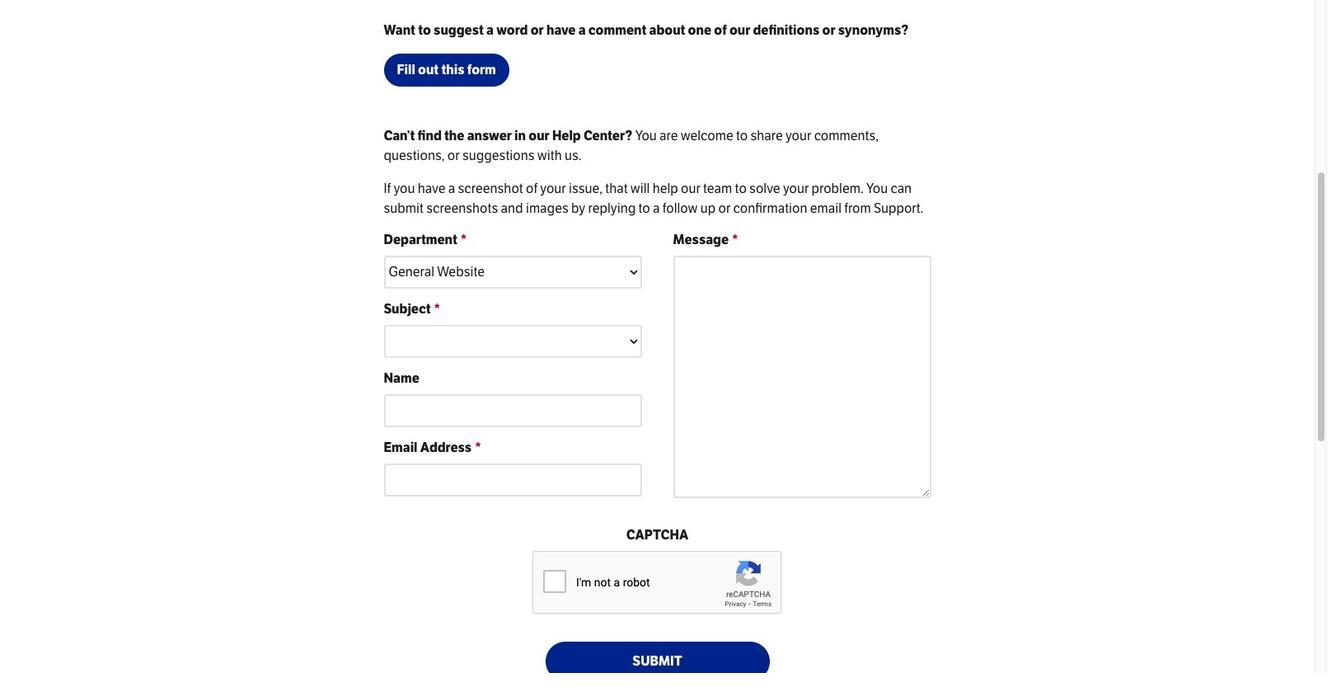 Task type: locate. For each thing, give the bounding box(es) containing it.
definitions
[[754, 22, 820, 38]]

welcome
[[681, 128, 734, 144]]

our inside if you have a screenshot of your issue, that will help our team to solve your problem. you can submit screenshots and images by replying to a follow up or confirmation email from support.
[[681, 181, 701, 196]]

to down "will"
[[639, 200, 651, 216]]

you inside you are welcome to share your comments, questions, or suggestions with us.
[[636, 128, 657, 144]]

0 vertical spatial you
[[636, 128, 657, 144]]

* right subject on the left top of page
[[434, 301, 441, 317]]

you
[[636, 128, 657, 144], [867, 181, 888, 196]]

1 vertical spatial of
[[526, 181, 538, 196]]

a up screenshots
[[448, 181, 456, 196]]

* for subject *
[[434, 301, 441, 317]]

our right in
[[529, 128, 550, 144]]

comments,
[[815, 128, 879, 144]]

you left can
[[867, 181, 888, 196]]

or down the at the top
[[448, 148, 460, 163]]

suggest
[[434, 22, 484, 38]]

center?
[[584, 128, 633, 144]]

or inside if you have a screenshot of your issue, that will help our team to solve your problem. you can submit screenshots and images by replying to a follow up or confirmation email from support.
[[719, 200, 731, 216]]

our
[[730, 22, 751, 38], [529, 128, 550, 144], [681, 181, 701, 196]]

None submit
[[546, 642, 770, 673]]

1 vertical spatial our
[[529, 128, 550, 144]]

1 horizontal spatial our
[[681, 181, 701, 196]]

you left the are
[[636, 128, 657, 144]]

1 horizontal spatial you
[[867, 181, 888, 196]]

* for message *
[[733, 232, 739, 247]]

this
[[442, 62, 465, 78]]

to
[[418, 22, 431, 38], [737, 128, 748, 144], [735, 181, 747, 196], [639, 200, 651, 216]]

our right 'one'
[[730, 22, 751, 38]]

you are welcome to share your comments, questions, or suggestions with us.
[[384, 128, 879, 163]]

have right you
[[418, 181, 446, 196]]

0 vertical spatial of
[[715, 22, 727, 38]]

out
[[418, 62, 439, 78]]

department *
[[384, 232, 467, 247]]

fill out this form
[[397, 62, 496, 78]]

replying
[[589, 200, 636, 216]]

screenshots
[[427, 200, 498, 216]]

to left share
[[737, 128, 748, 144]]

1 vertical spatial you
[[867, 181, 888, 196]]

1 vertical spatial have
[[418, 181, 446, 196]]

* right 'message'
[[733, 232, 739, 247]]

email address *
[[384, 440, 482, 455]]

share
[[751, 128, 783, 144]]

2 horizontal spatial our
[[730, 22, 751, 38]]

of up 'images'
[[526, 181, 538, 196]]

* right address
[[475, 440, 482, 455]]

have inside if you have a screenshot of your issue, that will help our team to solve your problem. you can submit screenshots and images by replying to a follow up or confirmation email from support.
[[418, 181, 446, 196]]

your up 'images'
[[541, 181, 566, 196]]

of right 'one'
[[715, 22, 727, 38]]

or inside you are welcome to share your comments, questions, or suggestions with us.
[[448, 148, 460, 163]]

team
[[704, 181, 733, 196]]

if you have a screenshot of your issue, that will help our team to solve your problem. you can submit screenshots and images by replying to a follow up or confirmation email from support.
[[384, 181, 924, 216]]

have right word
[[547, 22, 576, 38]]

fill out this form link
[[384, 54, 510, 87]]

or right word
[[531, 22, 544, 38]]

or right up
[[719, 200, 731, 216]]

will
[[631, 181, 650, 196]]

a
[[487, 22, 494, 38], [579, 22, 586, 38], [448, 181, 456, 196], [653, 200, 660, 216]]

find
[[418, 128, 442, 144]]

email
[[811, 200, 842, 216]]

our up follow
[[681, 181, 701, 196]]

0 horizontal spatial have
[[418, 181, 446, 196]]

2 vertical spatial our
[[681, 181, 701, 196]]

*
[[461, 232, 467, 247], [733, 232, 739, 247], [434, 301, 441, 317], [475, 440, 482, 455]]

or
[[531, 22, 544, 38], [823, 22, 836, 38], [448, 148, 460, 163], [719, 200, 731, 216]]

word
[[497, 22, 528, 38]]

your
[[786, 128, 812, 144], [541, 181, 566, 196], [784, 181, 809, 196]]

0 vertical spatial have
[[547, 22, 576, 38]]

help
[[653, 181, 679, 196]]

your right share
[[786, 128, 812, 144]]

submit
[[384, 200, 424, 216]]

have
[[547, 22, 576, 38], [418, 181, 446, 196]]

0 horizontal spatial of
[[526, 181, 538, 196]]

and
[[501, 200, 523, 216]]

subject
[[384, 301, 431, 317]]

None text field
[[673, 256, 932, 498]]

None text field
[[384, 463, 642, 496]]

to inside you are welcome to share your comments, questions, or suggestions with us.
[[737, 128, 748, 144]]

0 horizontal spatial you
[[636, 128, 657, 144]]

support.
[[874, 200, 924, 216]]

want to suggest a word or have a comment about one of our definitions or synonyms?
[[384, 22, 909, 38]]

* down screenshots
[[461, 232, 467, 247]]

address
[[420, 440, 472, 455]]

name
[[384, 370, 420, 386]]

of
[[715, 22, 727, 38], [526, 181, 538, 196]]

solve
[[750, 181, 781, 196]]



Task type: describe. For each thing, give the bounding box(es) containing it.
form
[[468, 62, 496, 78]]

to right team
[[735, 181, 747, 196]]

captcha
[[627, 527, 689, 543]]

0 horizontal spatial our
[[529, 128, 550, 144]]

your inside you are welcome to share your comments, questions, or suggestions with us.
[[786, 128, 812, 144]]

can
[[891, 181, 912, 196]]

from
[[845, 200, 872, 216]]

issue,
[[569, 181, 603, 196]]

* for department *
[[461, 232, 467, 247]]

or right definitions
[[823, 22, 836, 38]]

a left comment
[[579, 22, 586, 38]]

you
[[394, 181, 415, 196]]

subject *
[[384, 301, 441, 317]]

to right want
[[418, 22, 431, 38]]

confirmation
[[734, 200, 808, 216]]

us.
[[565, 148, 582, 163]]

by
[[572, 200, 586, 216]]

problem.
[[812, 181, 864, 196]]

fill
[[397, 62, 416, 78]]

answer
[[467, 128, 512, 144]]

with
[[538, 148, 562, 163]]

images
[[526, 200, 569, 216]]

help
[[553, 128, 581, 144]]

suggestions
[[463, 148, 535, 163]]

one
[[688, 22, 712, 38]]

follow
[[663, 200, 698, 216]]

that
[[606, 181, 628, 196]]

can't
[[384, 128, 415, 144]]

about
[[650, 22, 686, 38]]

your right solve
[[784, 181, 809, 196]]

a down help
[[653, 200, 660, 216]]

screenshot
[[458, 181, 524, 196]]

a left word
[[487, 22, 494, 38]]

1 horizontal spatial of
[[715, 22, 727, 38]]

you inside if you have a screenshot of your issue, that will help our team to solve your problem. you can submit screenshots and images by replying to a follow up or confirmation email from support.
[[867, 181, 888, 196]]

department
[[384, 232, 458, 247]]

Name text field
[[384, 394, 642, 427]]

can't find the answer in our help center?
[[384, 128, 633, 144]]

email
[[384, 440, 418, 455]]

message *
[[673, 232, 739, 247]]

up
[[701, 200, 716, 216]]

if
[[384, 181, 391, 196]]

questions,
[[384, 148, 445, 163]]

of inside if you have a screenshot of your issue, that will help our team to solve your problem. you can submit screenshots and images by replying to a follow up or confirmation email from support.
[[526, 181, 538, 196]]

comment
[[589, 22, 647, 38]]

in
[[515, 128, 526, 144]]

are
[[660, 128, 678, 144]]

the
[[445, 128, 465, 144]]

0 vertical spatial our
[[730, 22, 751, 38]]

synonyms?
[[839, 22, 909, 38]]

want
[[384, 22, 416, 38]]

1 horizontal spatial have
[[547, 22, 576, 38]]

message
[[673, 232, 729, 247]]



Task type: vqa. For each thing, say whether or not it's contained in the screenshot.
'name' text field
yes



